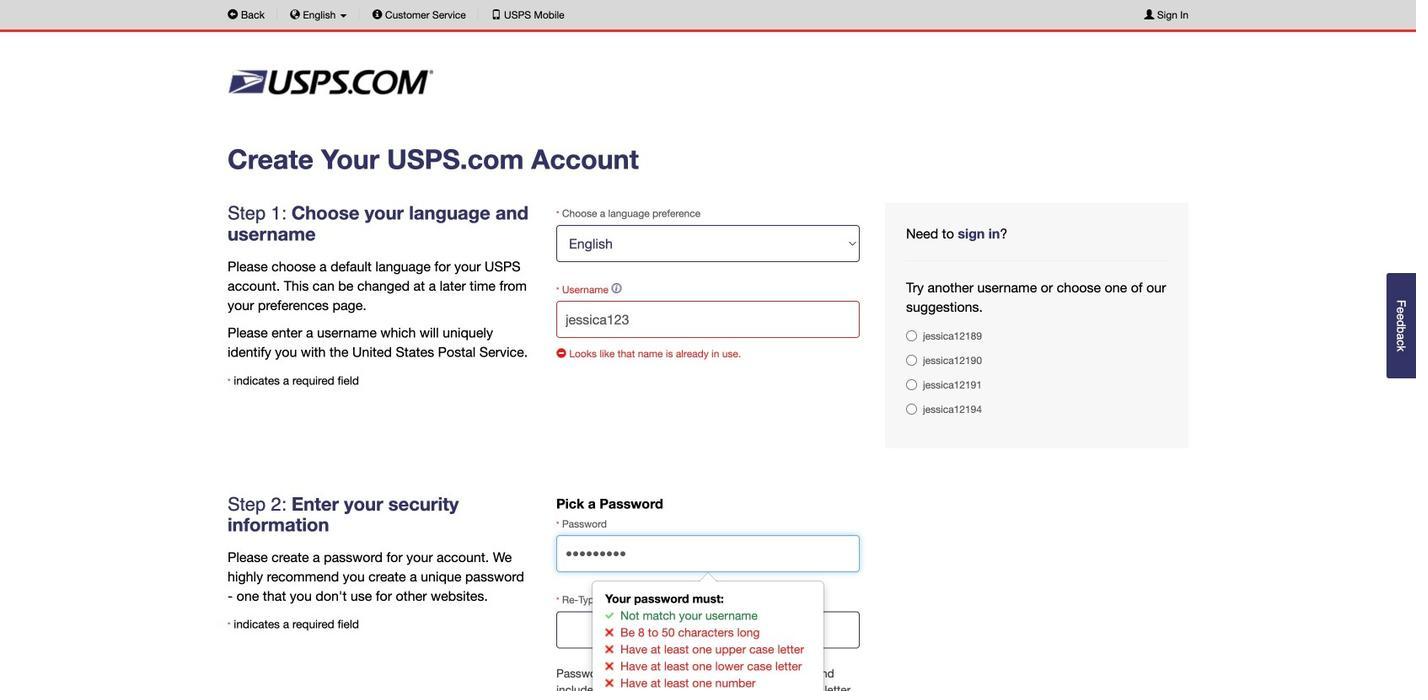 Task type: describe. For each thing, give the bounding box(es) containing it.
minus sign image
[[557, 348, 567, 358]]

globe image
[[290, 9, 300, 19]]

tool tip image
[[612, 283, 622, 293]]

usps.com home. the profile of an eagle's head adjoining the words united states postal service are the two elements that are combined to form the corporate signature. image
[[228, 49, 459, 116]]



Task type: locate. For each thing, give the bounding box(es) containing it.
None radio
[[907, 330, 917, 341], [907, 355, 917, 366], [907, 379, 917, 390], [907, 404, 917, 415], [907, 330, 917, 341], [907, 355, 917, 366], [907, 379, 917, 390], [907, 404, 917, 415]]

back to previous usps.com application image
[[228, 9, 238, 20]]

None text field
[[557, 301, 860, 338]]

info sign image
[[372, 9, 382, 19]]

None password field
[[557, 536, 860, 573], [557, 612, 860, 649], [557, 536, 860, 573], [557, 612, 860, 649]]

user image
[[1145, 9, 1155, 19]]

tooltip
[[592, 573, 825, 691]]

phone image
[[491, 9, 501, 19]]



